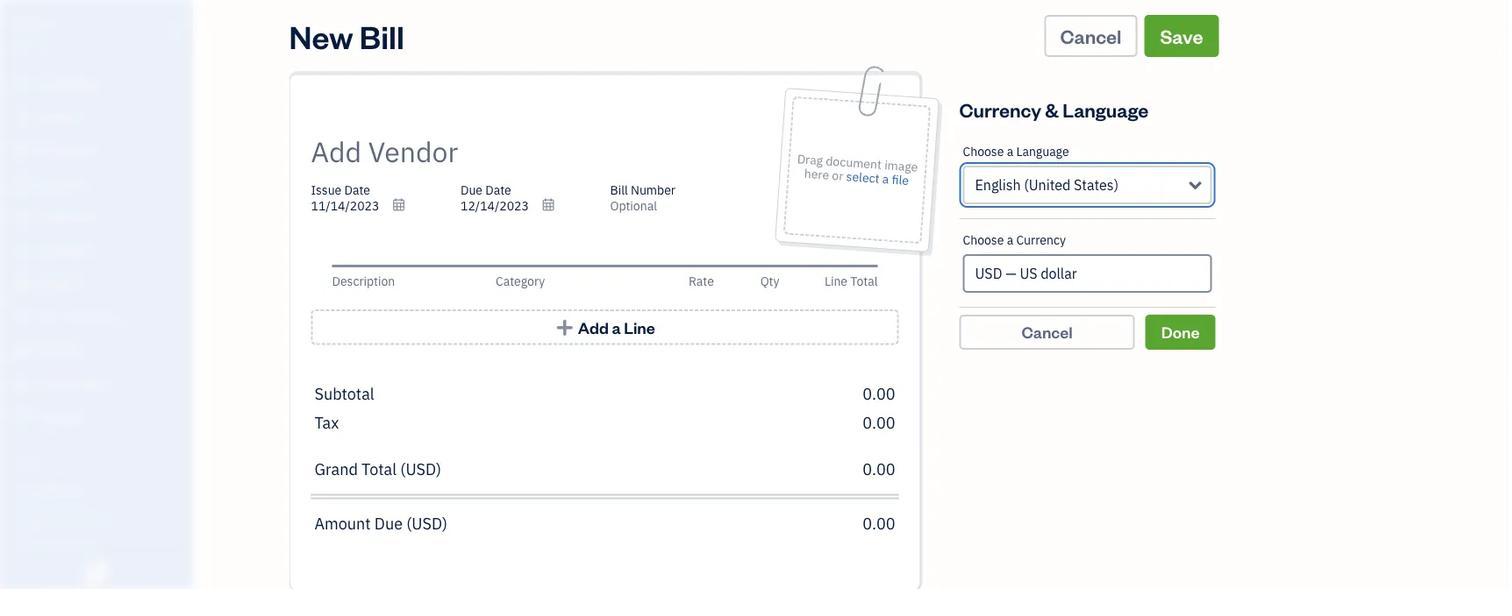 Task type: vqa. For each thing, say whether or not it's contained in the screenshot.
Phone Number Text Field
no



Task type: locate. For each thing, give the bounding box(es) containing it.
1 date from the left
[[344, 182, 370, 198]]

bill
[[360, 15, 404, 57], [610, 182, 628, 198]]

(usd)
[[400, 459, 441, 480], [406, 514, 448, 534]]

apple
[[14, 15, 52, 34]]

language right &
[[1063, 97, 1149, 122]]

cancel
[[1060, 23, 1122, 48], [1022, 322, 1073, 343]]

due right amount at bottom left
[[374, 514, 403, 534]]

0 horizontal spatial bill
[[360, 15, 404, 57]]

(usd) up amount due (usd)
[[400, 459, 441, 480]]

a right add
[[612, 317, 621, 338]]

1 0.00 from the top
[[863, 384, 895, 404]]

1 horizontal spatial date
[[485, 182, 511, 198]]

cancel up currency & language
[[1060, 23, 1122, 48]]

Vendor text field
[[311, 134, 741, 169]]

choose up english
[[963, 143, 1004, 160]]

drag
[[797, 151, 824, 169]]

bill left the number
[[610, 182, 628, 198]]

0 vertical spatial total
[[850, 273, 878, 290]]

1 vertical spatial language
[[1016, 143, 1069, 160]]

4 0.00 from the top
[[863, 514, 895, 534]]

a for file
[[882, 171, 890, 187]]

2 date from the left
[[485, 182, 511, 198]]

a left file
[[882, 171, 890, 187]]

team members image
[[13, 483, 188, 497]]

file
[[891, 171, 909, 189]]

cancel button
[[1044, 15, 1137, 57], [959, 315, 1135, 350]]

subtotal
[[315, 384, 374, 404]]

choose down english
[[963, 232, 1004, 248]]

language up "english (united states)"
[[1016, 143, 1069, 160]]

total
[[850, 273, 878, 290], [362, 459, 397, 480]]

states)
[[1074, 176, 1119, 194]]

0.00
[[863, 384, 895, 404], [863, 413, 895, 433], [863, 459, 895, 480], [863, 514, 895, 534]]

issue date
[[311, 182, 370, 198]]

line
[[825, 273, 848, 290], [624, 317, 655, 338]]

drag document image here or
[[797, 151, 919, 184]]

1 vertical spatial due
[[374, 514, 403, 534]]

choose
[[963, 143, 1004, 160], [963, 232, 1004, 248]]

0 vertical spatial (usd)
[[400, 459, 441, 480]]

total for grand
[[362, 459, 397, 480]]

Language field
[[963, 166, 1212, 204]]

2 0.00 from the top
[[863, 413, 895, 433]]

a for line
[[612, 317, 621, 338]]

currency down "english (united states)"
[[1016, 232, 1066, 248]]

1 vertical spatial (usd)
[[406, 514, 448, 534]]

a
[[1007, 143, 1013, 160], [882, 171, 890, 187], [1007, 232, 1013, 248], [612, 317, 621, 338]]

line inside button
[[624, 317, 655, 338]]

line right qty
[[825, 273, 848, 290]]

main element
[[0, 0, 237, 590]]

(usd) down grand total (usd) on the bottom of page
[[406, 514, 448, 534]]

a inside button
[[612, 317, 621, 338]]

0 horizontal spatial total
[[362, 459, 397, 480]]

due
[[461, 182, 483, 198], [374, 514, 403, 534]]

0 vertical spatial cancel
[[1060, 23, 1122, 48]]

due date
[[461, 182, 511, 198]]

language
[[1063, 97, 1149, 122], [1016, 143, 1069, 160]]

save
[[1160, 23, 1203, 48]]

3 0.00 from the top
[[863, 459, 895, 480]]

Due Date text field
[[461, 197, 566, 213]]

0.00 for grand total (usd)
[[863, 459, 895, 480]]

description
[[332, 273, 395, 290]]

0 horizontal spatial due
[[374, 514, 403, 534]]

new
[[289, 15, 353, 57]]

cancel button down 'currency' "text box"
[[959, 315, 1135, 350]]

line right add
[[624, 317, 655, 338]]

0 vertical spatial language
[[1063, 97, 1149, 122]]

date
[[344, 182, 370, 198], [485, 182, 511, 198]]

a down english
[[1007, 232, 1013, 248]]

currency
[[959, 97, 1041, 122], [1016, 232, 1066, 248]]

expense image
[[11, 243, 32, 261]]

1 horizontal spatial bill
[[610, 182, 628, 198]]

2 choose from the top
[[963, 232, 1004, 248]]

bill right new
[[360, 15, 404, 57]]

a up english
[[1007, 143, 1013, 160]]

currency up choose a language
[[959, 97, 1041, 122]]

image
[[884, 157, 919, 175]]

grand
[[315, 459, 358, 480]]

date down "vendor" text box
[[485, 182, 511, 198]]

due down "vendor" text box
[[461, 182, 483, 198]]

1 vertical spatial currency
[[1016, 232, 1066, 248]]

done
[[1161, 322, 1200, 343]]

1 vertical spatial total
[[362, 459, 397, 480]]

(usd) for grand total (usd)
[[400, 459, 441, 480]]

1 vertical spatial choose
[[963, 232, 1004, 248]]

bill number
[[610, 182, 676, 198]]

document
[[825, 153, 882, 173]]

total for line
[[850, 273, 878, 290]]

bank connections image
[[13, 539, 188, 553]]

project image
[[11, 276, 32, 294]]

date right issue
[[344, 182, 370, 198]]

0 horizontal spatial date
[[344, 182, 370, 198]]

add a line
[[578, 317, 655, 338]]

date for due date
[[485, 182, 511, 198]]

report image
[[11, 410, 32, 427]]

1 horizontal spatial total
[[850, 273, 878, 290]]

cancel button up currency & language
[[1044, 15, 1137, 57]]

plus image
[[555, 318, 575, 336]]

a inside select a file
[[882, 171, 890, 187]]

0 vertical spatial choose
[[963, 143, 1004, 160]]

timer image
[[11, 310, 32, 327]]

1 horizontal spatial due
[[461, 182, 483, 198]]

client image
[[11, 110, 32, 127]]

1 vertical spatial line
[[624, 317, 655, 338]]

english (united states)
[[975, 176, 1119, 194]]

Currency text field
[[965, 256, 1210, 291]]

0 horizontal spatial line
[[624, 317, 655, 338]]

cancel down 'currency' "text box"
[[1022, 322, 1073, 343]]

1 horizontal spatial line
[[825, 273, 848, 290]]

1 choose from the top
[[963, 143, 1004, 160]]



Task type: describe. For each thing, give the bounding box(es) containing it.
invoice image
[[11, 176, 32, 194]]

add a line button
[[311, 310, 899, 345]]

chart image
[[11, 376, 32, 394]]

choose a currency
[[963, 232, 1066, 248]]

issue
[[311, 182, 342, 198]]

done button
[[1146, 315, 1216, 350]]

items and services image
[[13, 511, 188, 525]]

0 vertical spatial cancel button
[[1044, 15, 1137, 57]]

0 vertical spatial bill
[[360, 15, 404, 57]]

estimate image
[[11, 143, 32, 161]]

number
[[631, 182, 676, 198]]

1 vertical spatial bill
[[610, 182, 628, 198]]

1 vertical spatial cancel button
[[959, 315, 1135, 350]]

grand total (usd)
[[315, 459, 441, 480]]

select a file
[[846, 168, 909, 189]]

1 vertical spatial cancel
[[1022, 322, 1073, 343]]

qty
[[760, 273, 780, 290]]

Issue Date text field
[[311, 197, 416, 213]]

line total
[[825, 273, 878, 290]]

Bill Number text field
[[610, 197, 741, 213]]

a for language
[[1007, 143, 1013, 160]]

owner
[[14, 35, 46, 49]]

apps image
[[13, 454, 188, 468]]

or
[[832, 167, 844, 184]]

(usd) for amount due (usd)
[[406, 514, 448, 534]]

0 vertical spatial due
[[461, 182, 483, 198]]

here
[[804, 165, 830, 183]]

choose a currency element
[[959, 219, 1216, 308]]

choose a language element
[[959, 131, 1216, 219]]

money image
[[11, 343, 32, 361]]

choose a language
[[963, 143, 1069, 160]]

date for issue date
[[344, 182, 370, 198]]

tax
[[315, 413, 339, 433]]

amount
[[315, 514, 371, 534]]

0.00 for tax
[[863, 413, 895, 433]]

a for currency
[[1007, 232, 1013, 248]]

0.00 for subtotal
[[863, 384, 895, 404]]

&
[[1045, 97, 1059, 122]]

language for choose a language
[[1016, 143, 1069, 160]]

dashboard image
[[11, 76, 32, 94]]

freshbooks image
[[82, 561, 111, 583]]

choose for choose a language
[[963, 143, 1004, 160]]

currency inside choose a currency element
[[1016, 232, 1066, 248]]

category
[[496, 273, 545, 290]]

payment image
[[11, 210, 32, 227]]

language for currency & language
[[1063, 97, 1149, 122]]

0 vertical spatial currency
[[959, 97, 1041, 122]]

amount due (usd)
[[315, 514, 448, 534]]

english
[[975, 176, 1021, 194]]

currency & language
[[959, 97, 1149, 122]]

0 vertical spatial line
[[825, 273, 848, 290]]

(united
[[1024, 176, 1071, 194]]

add
[[578, 317, 609, 338]]

apple owner
[[14, 15, 52, 49]]

select
[[846, 168, 880, 187]]

save button
[[1144, 15, 1219, 57]]

rate
[[689, 273, 714, 290]]

choose for choose a currency
[[963, 232, 1004, 248]]

new bill
[[289, 15, 404, 57]]



